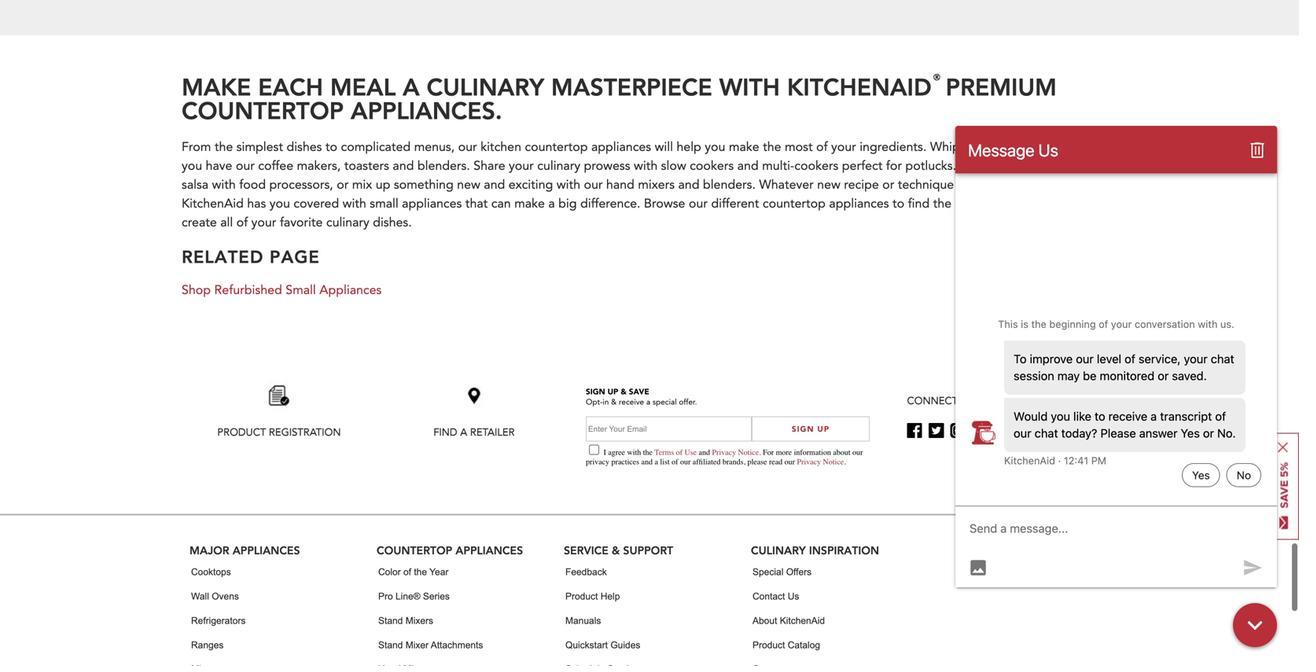Task type: locate. For each thing, give the bounding box(es) containing it.
manuals
[[566, 616, 601, 626]]

a right meal
[[403, 71, 420, 102]]

of
[[817, 139, 828, 156], [237, 214, 248, 231], [404, 567, 412, 578]]

0 horizontal spatial culinary
[[326, 214, 370, 231]]

1 vertical spatial stand
[[379, 640, 403, 651]]

up up small
[[376, 176, 391, 194]]

ranges
[[191, 640, 224, 651]]

salsa
[[182, 176, 209, 194]]

tackle,
[[1028, 176, 1065, 194]]

to right need
[[1075, 195, 1087, 212]]

1 horizontal spatial culinary
[[538, 157, 581, 175]]

technique
[[898, 176, 955, 194]]

create
[[182, 214, 217, 231]]

ease
[[1052, 139, 1078, 156]]

with up own at the top right of page
[[1025, 139, 1049, 156]]

a
[[549, 195, 555, 212]]

0 horizontal spatial countertop
[[182, 95, 344, 126]]

kitchenaid
[[182, 195, 244, 212], [780, 616, 826, 626]]

follow us on facebook image
[[908, 423, 923, 438]]

1 vertical spatial of
[[237, 214, 248, 231]]

quickstart guides link
[[566, 633, 641, 658]]

about
[[753, 616, 778, 626]]

the left year
[[414, 567, 427, 578]]

new left recipe in the right of the page
[[818, 176, 841, 194]]

pro
[[379, 591, 393, 602]]

special
[[753, 567, 784, 578]]

have
[[206, 157, 232, 175]]

new up that
[[457, 176, 481, 194]]

countertop inside premium countertop appliances.
[[182, 95, 344, 126]]

make each meal a culinary masterpiece with kitchenaid ®
[[182, 68, 946, 102]]

2 horizontal spatial product
[[753, 640, 786, 651]]

1 new from the left
[[457, 176, 481, 194]]

blenders. up different
[[703, 176, 756, 194]]

1 vertical spatial up
[[376, 176, 391, 194]]

0 horizontal spatial appliances
[[233, 543, 300, 558]]

appliances for major appliances
[[233, 543, 300, 558]]

0 horizontal spatial blenders.
[[418, 157, 470, 175]]

difference.
[[581, 195, 641, 212]]

to left find
[[893, 195, 905, 212]]

1 vertical spatial blenders.
[[703, 176, 756, 194]]

1 horizontal spatial product
[[566, 591, 598, 602]]

make down the exciting
[[515, 195, 545, 212]]

to right want
[[1013, 176, 1025, 194]]

1 vertical spatial us
[[788, 591, 800, 602]]

refrigerators
[[191, 616, 246, 626]]

0 vertical spatial product
[[218, 426, 266, 440]]

with down mix
[[343, 195, 367, 212]]

up
[[964, 139, 979, 156], [376, 176, 391, 194]]

share
[[474, 157, 506, 175]]

us right contact
[[788, 591, 800, 602]]

0 horizontal spatial a
[[403, 71, 420, 102]]

0 horizontal spatial of
[[237, 214, 248, 231]]

cookers down most
[[795, 157, 839, 175]]

2 vertical spatial of
[[404, 567, 412, 578]]

own
[[1024, 157, 1047, 175]]

cookers
[[690, 157, 734, 175], [795, 157, 839, 175]]

or down for
[[883, 176, 895, 194]]

culinary
[[427, 71, 545, 102], [751, 543, 806, 558]]

0 horizontal spatial new
[[457, 176, 481, 194]]

1 horizontal spatial countertop
[[763, 195, 826, 212]]

close image
[[1279, 443, 1289, 453]]

each
[[258, 71, 323, 102]]

series
[[423, 591, 450, 602]]

you right has at the top
[[270, 195, 290, 212]]

product left registration on the bottom left of the page
[[218, 426, 266, 440]]

®
[[932, 68, 946, 91]]

2 vertical spatial product
[[753, 640, 786, 651]]

you
[[705, 139, 726, 156], [182, 157, 202, 175], [958, 176, 979, 194], [270, 195, 290, 212], [1019, 195, 1040, 212]]

0 horizontal spatial cookers
[[690, 157, 734, 175]]

you up salsa
[[182, 157, 202, 175]]

1 horizontal spatial up
[[964, 139, 979, 156]]

want
[[982, 176, 1010, 194]]

to
[[326, 139, 338, 156], [1013, 176, 1025, 194], [893, 195, 905, 212], [1075, 195, 1087, 212]]

make
[[960, 157, 992, 175]]

color of the year
[[379, 567, 449, 578]]

countertop up simplest
[[182, 95, 344, 126]]

0 vertical spatial culinary
[[427, 71, 545, 102]]

0 vertical spatial a
[[403, 71, 420, 102]]

1 vertical spatial culinary
[[326, 214, 370, 231]]

cookers down help
[[690, 157, 734, 175]]

of right most
[[817, 139, 828, 156]]

visit us on pinterest image
[[995, 423, 1010, 438]]

kitchenaid up the create on the left of the page
[[182, 195, 244, 212]]

and down slow at the top of the page
[[679, 176, 700, 194]]

1 horizontal spatial cookers
[[795, 157, 839, 175]]

product catalog
[[753, 640, 821, 651]]

your down brunch in the top of the page
[[995, 157, 1020, 175]]

1 vertical spatial countertop
[[763, 195, 826, 212]]

culinary up kitchen
[[427, 71, 545, 102]]

0 horizontal spatial make
[[515, 195, 545, 212]]

product for product registration
[[218, 426, 266, 440]]

2 appliances from the left
[[456, 543, 523, 558]]

catalog
[[788, 640, 821, 651]]

shop refurbished small appliances
[[182, 282, 382, 299]]

attachments
[[431, 640, 483, 651]]

0 horizontal spatial product
[[218, 426, 266, 440]]

0 vertical spatial of
[[817, 139, 828, 156]]

product for product catalog
[[753, 640, 786, 651]]

1 vertical spatial culinary
[[751, 543, 806, 558]]

offers
[[787, 567, 812, 578]]

1 horizontal spatial countertop
[[377, 543, 453, 558]]

countertop inside footer menu element
[[377, 543, 453, 558]]

a inside make each meal a culinary masterpiece with kitchenaid ®
[[403, 71, 420, 102]]

or down when at top right
[[1086, 157, 1098, 175]]

pro line® series link
[[379, 585, 450, 609]]

stand for stand mixers
[[379, 616, 403, 626]]

0 vertical spatial blenders.
[[418, 157, 470, 175]]

product inside "link"
[[218, 426, 266, 440]]

our up food
[[236, 157, 255, 175]]

blenders. down menus,
[[418, 157, 470, 175]]

up up make
[[964, 139, 979, 156]]

1 vertical spatial countertop
[[377, 543, 453, 558]]

culinary up the exciting
[[538, 157, 581, 175]]

1 horizontal spatial make
[[729, 139, 760, 156]]

countertop up the exciting
[[525, 139, 588, 156]]

1 horizontal spatial blenders.
[[703, 176, 756, 194]]

product up "manuals"
[[566, 591, 598, 602]]

1 horizontal spatial new
[[818, 176, 841, 194]]

countertop
[[182, 95, 344, 126], [377, 543, 453, 558]]

appliances
[[592, 139, 652, 156], [402, 195, 462, 212], [830, 195, 890, 212], [956, 195, 1016, 212]]

line®
[[396, 591, 421, 602]]

mixer
[[406, 640, 429, 651]]

1 horizontal spatial us
[[990, 394, 1003, 408]]

a right find
[[460, 426, 468, 440]]

whip
[[931, 139, 961, 156]]

0 horizontal spatial kitchenaid
[[182, 195, 244, 212]]

2 cookers from the left
[[795, 157, 839, 175]]

our
[[458, 139, 477, 156], [236, 157, 255, 175], [584, 176, 603, 194], [689, 195, 708, 212]]

product help link
[[566, 585, 620, 609]]

kitchenaid up catalog
[[780, 616, 826, 626]]

small
[[286, 282, 316, 299]]

stand
[[379, 616, 403, 626], [379, 640, 403, 651]]

major
[[190, 543, 229, 558]]

of right color at the left of page
[[404, 567, 412, 578]]

from the simplest dishes to complicated menus, our kitchen countertop appliances will help you make the most of your ingredients. whip up brunch with ease when you have our coffee makers, toasters and blenders. share your culinary prowess with slow cookers and multi-cookers perfect for potlucks. make your own sauce or salsa with food processors, or mix up something new and exciting with our hand mixers and blenders. whatever new recipe or technique you want to tackle, kitchenaid has you covered with small appliances that can make a big difference. browse our different countertop appliances to find the appliances you need to create all of your favorite culinary dishes.
[[182, 139, 1112, 231]]

make left most
[[729, 139, 760, 156]]

and left multi-
[[738, 157, 759, 175]]

related
[[182, 245, 264, 268]]

2 horizontal spatial of
[[817, 139, 828, 156]]

or left mix
[[337, 176, 349, 194]]

with
[[1025, 139, 1049, 156], [634, 157, 658, 175], [212, 176, 236, 194], [557, 176, 581, 194], [343, 195, 367, 212], [961, 394, 987, 408]]

culinary down covered
[[326, 214, 370, 231]]

0 vertical spatial kitchenaid
[[182, 195, 244, 212]]

2 horizontal spatial or
[[1086, 157, 1098, 175]]

us up visit us on pinterest image
[[990, 394, 1003, 408]]

1 horizontal spatial of
[[404, 567, 412, 578]]

find a retailer image
[[459, 380, 490, 427]]

0 horizontal spatial countertop
[[525, 139, 588, 156]]

kitchen
[[481, 139, 522, 156]]

hand
[[607, 176, 635, 194]]

footer menu element
[[182, 541, 1118, 667]]

perfect
[[843, 157, 883, 175]]

stand for stand mixer attachments
[[379, 640, 403, 651]]

1 horizontal spatial culinary
[[751, 543, 806, 558]]

culinary inspiration
[[751, 543, 880, 558]]

visit our youtube channel image
[[973, 423, 988, 434]]

new
[[457, 176, 481, 194], [818, 176, 841, 194]]

1 horizontal spatial kitchenaid
[[780, 616, 826, 626]]

dishes
[[287, 139, 322, 156]]

0 horizontal spatial us
[[788, 591, 800, 602]]

something
[[394, 176, 454, 194]]

with up big
[[557, 176, 581, 194]]

1 horizontal spatial a
[[460, 426, 468, 440]]

0 horizontal spatial up
[[376, 176, 391, 194]]

1 horizontal spatial appliances
[[456, 543, 523, 558]]

you down make
[[958, 176, 979, 194]]

product
[[218, 426, 266, 440], [566, 591, 598, 602], [753, 640, 786, 651]]

0 vertical spatial countertop
[[182, 95, 344, 126]]

1 vertical spatial kitchenaid
[[780, 616, 826, 626]]

your up perfect
[[832, 139, 857, 156]]

stand mixers link
[[379, 609, 434, 633]]

service & support
[[564, 543, 674, 558]]

countertop down whatever
[[763, 195, 826, 212]]

can
[[492, 195, 511, 212]]

make
[[729, 139, 760, 156], [515, 195, 545, 212]]

1 appliances from the left
[[233, 543, 300, 558]]

product down 'about'
[[753, 640, 786, 651]]

quickstart guides
[[566, 640, 641, 651]]

0 vertical spatial up
[[964, 139, 979, 156]]

of right all at the top
[[237, 214, 248, 231]]

2 stand from the top
[[379, 640, 403, 651]]

appliances down something
[[402, 195, 462, 212]]

shop refurbished small appliances link
[[182, 282, 382, 299]]

with down have
[[212, 176, 236, 194]]

whatever
[[760, 176, 814, 194]]

1 stand from the top
[[379, 616, 403, 626]]

culinary inside footer menu element
[[751, 543, 806, 558]]

1 vertical spatial product
[[566, 591, 598, 602]]

0 horizontal spatial culinary
[[427, 71, 545, 102]]

stand down pro in the left of the page
[[379, 616, 403, 626]]

most
[[785, 139, 813, 156]]

multi-
[[763, 157, 795, 175]]

appliances down recipe in the right of the page
[[830, 195, 890, 212]]

the right find
[[934, 195, 952, 212]]

0 vertical spatial stand
[[379, 616, 403, 626]]

the inside color of the year link
[[414, 567, 427, 578]]

countertop up color of the year
[[377, 543, 453, 558]]

stand left mixer
[[379, 640, 403, 651]]

culinary up "special offers" in the bottom right of the page
[[751, 543, 806, 558]]

0 vertical spatial us
[[990, 394, 1003, 408]]

appliances up prowess
[[592, 139, 652, 156]]



Task type: describe. For each thing, give the bounding box(es) containing it.
and down share
[[484, 176, 505, 194]]

find a retailer link
[[377, 380, 572, 440]]

us inside footer menu element
[[788, 591, 800, 602]]

brunch
[[982, 139, 1021, 156]]

product catalog link
[[753, 633, 821, 658]]

0 vertical spatial make
[[729, 139, 760, 156]]

recipe
[[845, 176, 880, 194]]

our down prowess
[[584, 176, 603, 194]]

find
[[909, 195, 930, 212]]

all
[[221, 214, 233, 231]]

makers,
[[297, 157, 341, 175]]

quickstart
[[566, 640, 608, 651]]

product registration
[[218, 426, 341, 440]]

product help
[[566, 591, 620, 602]]

food
[[239, 176, 266, 194]]

simplest
[[237, 139, 283, 156]]

exciting
[[509, 176, 553, 194]]

registration
[[269, 426, 341, 440]]

prowess
[[584, 157, 631, 175]]

contact us link
[[753, 585, 800, 609]]

inspiration
[[810, 543, 880, 558]]

the up multi-
[[763, 139, 782, 156]]

1 vertical spatial make
[[515, 195, 545, 212]]

manuals link
[[566, 609, 601, 633]]

0 vertical spatial culinary
[[538, 157, 581, 175]]

special offers link
[[753, 560, 812, 585]]

your up the exciting
[[509, 157, 534, 175]]

appliances.
[[351, 95, 503, 126]]

complicated
[[341, 139, 411, 156]]

different
[[712, 195, 760, 212]]

service
[[564, 543, 609, 558]]

help
[[677, 139, 702, 156]]

premium
[[946, 71, 1057, 102]]

slow
[[662, 157, 687, 175]]

product registration link
[[182, 380, 377, 440]]

from
[[182, 139, 211, 156]]

about kitchenaid
[[753, 616, 826, 626]]

product registration image
[[264, 380, 295, 427]]

our right browse
[[689, 195, 708, 212]]

appliances
[[320, 282, 382, 299]]

appliances down want
[[956, 195, 1016, 212]]

stand mixers
[[379, 616, 434, 626]]

refrigerators link
[[191, 609, 246, 633]]

ovens
[[212, 591, 239, 602]]

1 cookers from the left
[[690, 157, 734, 175]]

to up makers,
[[326, 139, 338, 156]]

color of the year link
[[379, 560, 449, 585]]

shop
[[182, 282, 211, 299]]

kitchenaid inside the 'from the simplest dishes to complicated menus, our kitchen countertop appliances will help you make the most of your ingredients. whip up brunch with ease when you have our coffee makers, toasters and blenders. share your culinary prowess with slow cookers and multi-cookers perfect for potlucks. make your own sauce or salsa with food processors, or mix up something new and exciting with our hand mixers and blenders. whatever new recipe or technique you want to tackle, kitchenaid has you covered with small appliances that can make a big difference. browse our different countertop appliances to find the appliances you need to create all of your favorite culinary dishes.'
[[182, 195, 244, 212]]

our up share
[[458, 139, 477, 156]]

wall ovens link
[[191, 585, 239, 609]]

follow us on instagram image
[[951, 423, 966, 438]]

find
[[434, 426, 458, 440]]

related page
[[182, 245, 320, 268]]

ingredients.
[[860, 139, 927, 156]]

stand mixer attachments link
[[379, 633, 483, 658]]

with up visit our youtube channel image
[[961, 394, 987, 408]]

cooktops
[[191, 567, 231, 578]]

0 horizontal spatial or
[[337, 176, 349, 194]]

covered
[[294, 195, 339, 212]]

with
[[720, 71, 781, 102]]

with up mixers
[[634, 157, 658, 175]]

potlucks.
[[906, 157, 957, 175]]

1 vertical spatial a
[[460, 426, 468, 440]]

appliances for countertop appliances
[[456, 543, 523, 558]]

and up something
[[393, 157, 414, 175]]

wall ovens
[[191, 591, 239, 602]]

find a retailer
[[434, 426, 515, 440]]

2 new from the left
[[818, 176, 841, 194]]

stand mixer attachments
[[379, 640, 483, 651]]

processors,
[[270, 176, 333, 194]]

mixers
[[638, 176, 675, 194]]

follow us on twitter image
[[929, 423, 945, 438]]

feedback link
[[566, 560, 607, 585]]

of inside footer menu element
[[404, 567, 412, 578]]

kitchenaid inside footer menu element
[[780, 616, 826, 626]]

mix
[[352, 176, 372, 194]]

feedback
[[566, 567, 607, 578]]

the up have
[[215, 139, 233, 156]]

need
[[1043, 195, 1072, 212]]

connect
[[908, 394, 958, 408]]

you right help
[[705, 139, 726, 156]]

contact us
[[753, 591, 800, 602]]

browse
[[644, 195, 686, 212]]

small
[[370, 195, 399, 212]]

for
[[887, 157, 903, 175]]

0 vertical spatial countertop
[[525, 139, 588, 156]]

coffee
[[258, 157, 294, 175]]

product for product help
[[566, 591, 598, 602]]

pro line® series
[[379, 591, 450, 602]]

support
[[624, 543, 674, 558]]

color
[[379, 567, 401, 578]]

your down has at the top
[[252, 214, 277, 231]]

toasters
[[344, 157, 389, 175]]

meal
[[330, 71, 396, 102]]

when
[[1082, 139, 1112, 156]]

culinary inside make each meal a culinary masterpiece with kitchenaid ®
[[427, 71, 545, 102]]

menus,
[[414, 139, 455, 156]]

has
[[247, 195, 266, 212]]

special offers
[[753, 567, 812, 578]]

you down tackle,
[[1019, 195, 1040, 212]]

page
[[270, 245, 320, 268]]

make
[[182, 71, 251, 102]]

favorite
[[280, 214, 323, 231]]

1 horizontal spatial or
[[883, 176, 895, 194]]

big
[[559, 195, 577, 212]]



Task type: vqa. For each thing, say whether or not it's contained in the screenshot.


